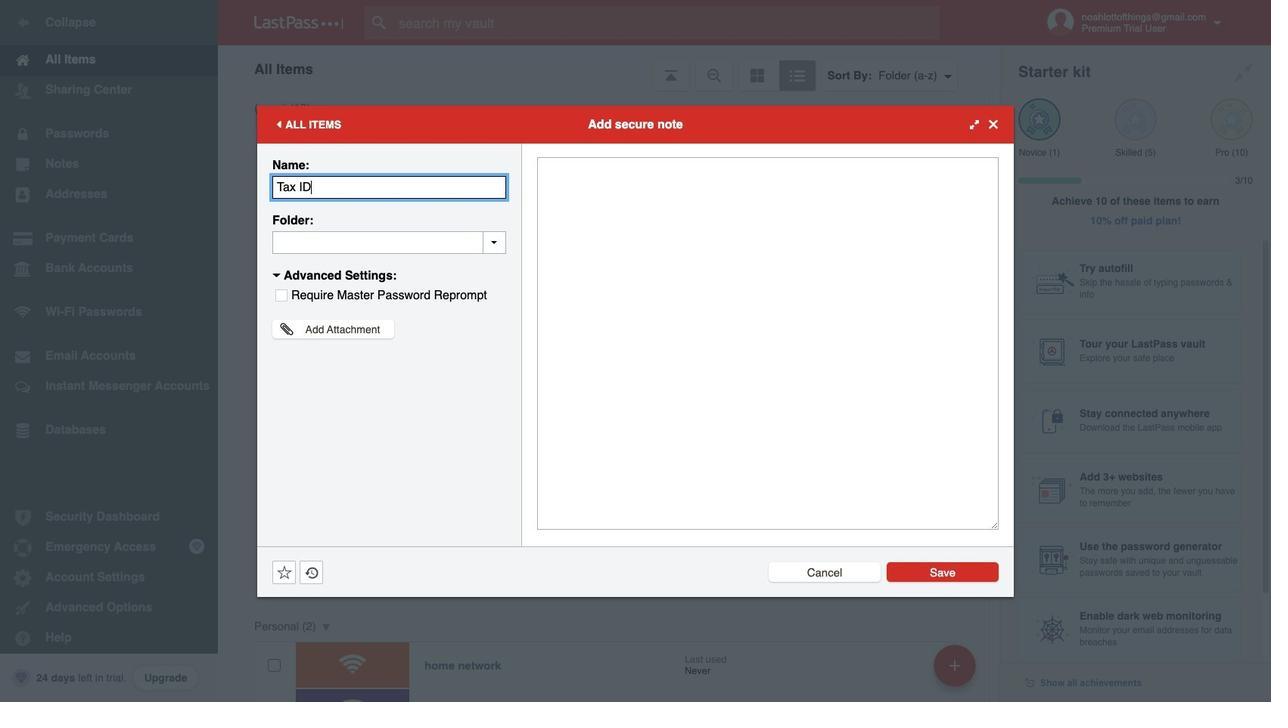 Task type: locate. For each thing, give the bounding box(es) containing it.
search my vault text field
[[365, 6, 969, 39]]

lastpass image
[[254, 16, 343, 30]]

dialog
[[257, 106, 1014, 597]]

None text field
[[537, 157, 999, 530], [272, 176, 506, 199], [272, 231, 506, 254], [537, 157, 999, 530], [272, 176, 506, 199], [272, 231, 506, 254]]

main navigation navigation
[[0, 0, 218, 703]]

new item image
[[950, 661, 960, 671]]



Task type: describe. For each thing, give the bounding box(es) containing it.
new item navigation
[[928, 641, 985, 703]]

vault options navigation
[[218, 45, 1000, 91]]

Search search field
[[365, 6, 969, 39]]



Task type: vqa. For each thing, say whether or not it's contained in the screenshot.
password field
no



